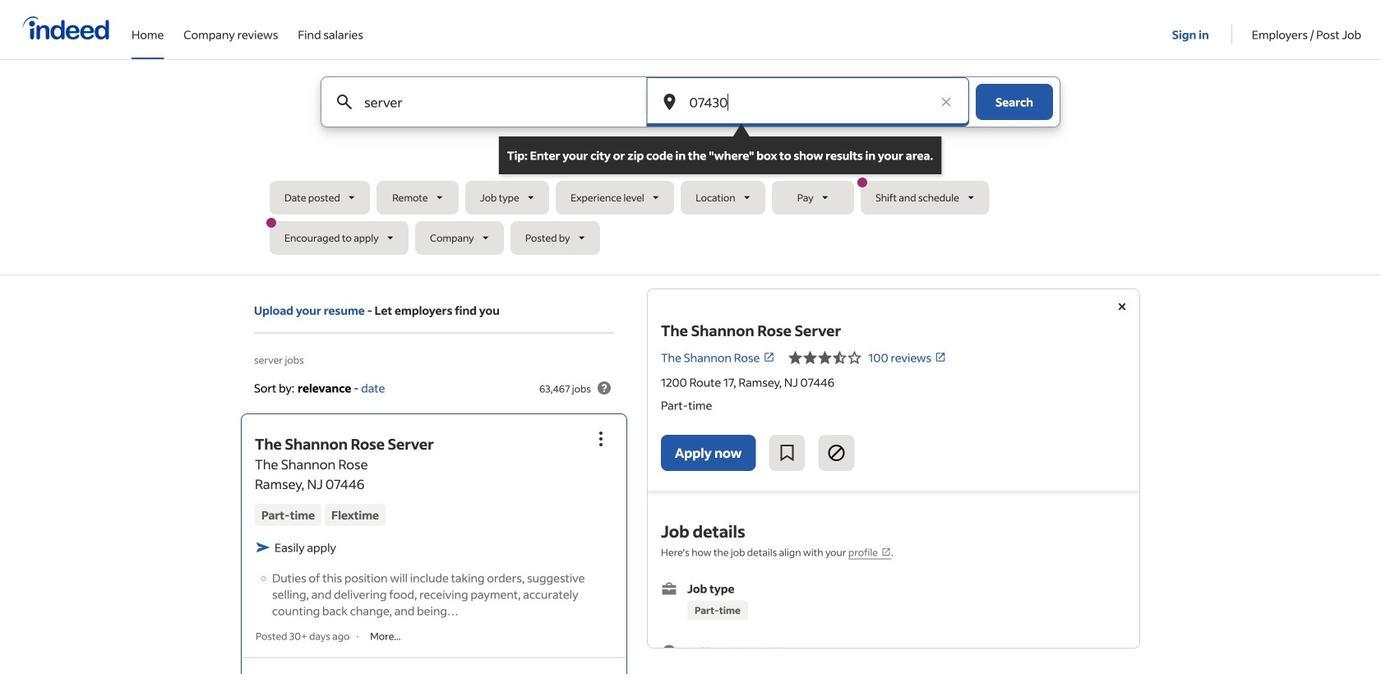 Task type: locate. For each thing, give the bounding box(es) containing it.
job actions for the shannon rose server is collapsed image
[[591, 429, 611, 449]]

save this job image
[[777, 443, 797, 463]]

search: Job title, keywords, or company text field
[[361, 77, 618, 127]]

help icon image
[[595, 378, 614, 398]]

None search field
[[266, 76, 1112, 261]]



Task type: vqa. For each thing, say whether or not it's contained in the screenshot.
"Disney"
no



Task type: describe. For each thing, give the bounding box(es) containing it.
job preferences (opens in a new window) image
[[882, 547, 891, 557]]

3.5 out of 5 stars. link to 100 reviews company ratings (opens in a new tab) image
[[935, 352, 947, 363]]

close job details image
[[1113, 297, 1132, 317]]

the shannon rose (opens in a new tab) image
[[763, 352, 775, 363]]

3.5 out of 5 stars image
[[788, 348, 862, 368]]

Edit location text field
[[686, 77, 930, 127]]

not interested image
[[827, 443, 846, 463]]

clear location input image
[[938, 94, 955, 110]]



